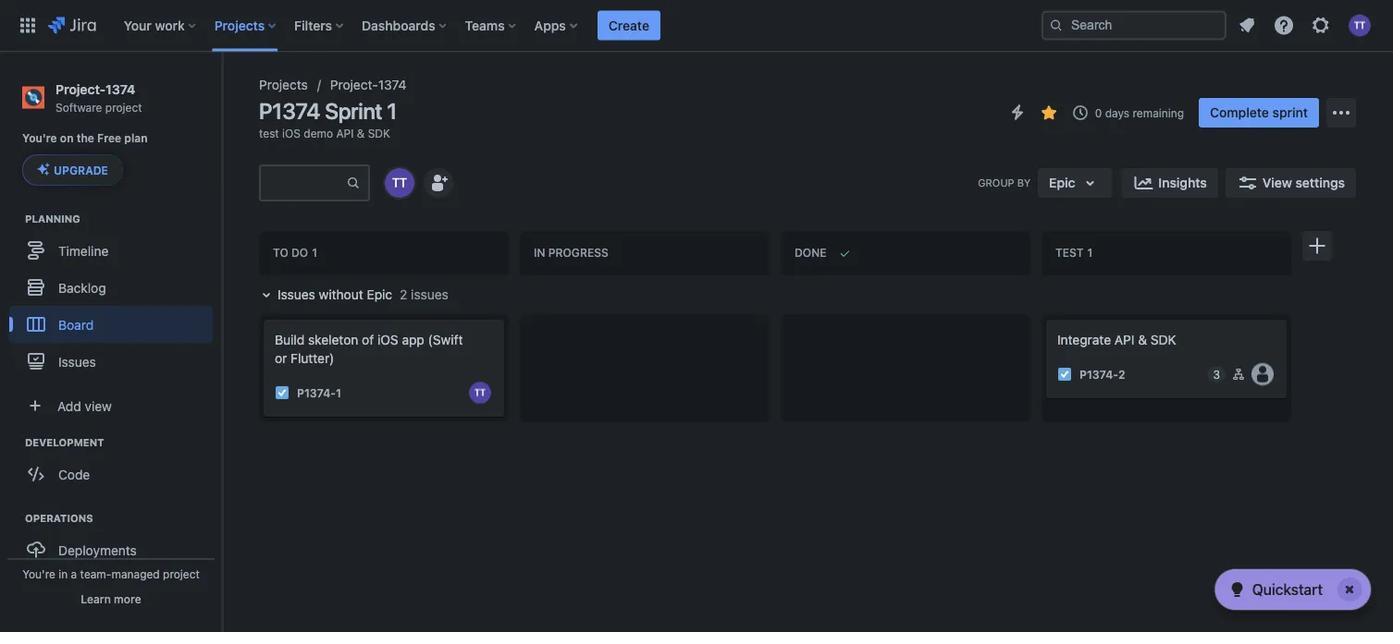 Task type: locate. For each thing, give the bounding box(es) containing it.
1374 for project-1374 software project
[[106, 81, 135, 97]]

0 horizontal spatial &
[[357, 127, 365, 140]]

p1374- down flutter)
[[297, 386, 336, 399]]

1 horizontal spatial p1374-
[[1080, 368, 1118, 381]]

0
[[1095, 106, 1102, 119]]

create button
[[597, 11, 660, 40]]

0 vertical spatial issues
[[278, 287, 315, 303]]

p1374- for build
[[297, 386, 336, 399]]

quickstart button
[[1215, 570, 1371, 611]]

1 horizontal spatial issues
[[278, 287, 315, 303]]

1 horizontal spatial &
[[1138, 333, 1147, 348]]

code
[[58, 467, 90, 482]]

projects up p1374
[[259, 77, 308, 93]]

1 vertical spatial issues
[[58, 354, 96, 369]]

task image down or
[[275, 386, 290, 400]]

backlog link
[[9, 269, 213, 306]]

issues inside planning group
[[58, 354, 96, 369]]

you're for you're on the free plan
[[22, 132, 57, 144]]

software
[[56, 101, 102, 114]]

1 vertical spatial &
[[1138, 333, 1147, 348]]

timeline link
[[9, 232, 213, 269]]

add people image
[[427, 172, 450, 194]]

banner
[[0, 0, 1393, 52]]

add view button
[[11, 388, 211, 425]]

days
[[1105, 106, 1130, 119]]

0 vertical spatial ios
[[282, 127, 301, 140]]

0 vertical spatial project
[[105, 101, 142, 114]]

you're
[[22, 132, 57, 144], [22, 568, 55, 581]]

project- up sprint
[[330, 77, 378, 93]]

projects inside popup button
[[214, 18, 265, 33]]

sdk right the integrate at the bottom right of the page
[[1151, 333, 1176, 348]]

test element
[[1056, 247, 1097, 260]]

1 vertical spatial p1374-
[[297, 386, 336, 399]]

api down sprint
[[336, 127, 354, 140]]

primary element
[[11, 0, 1042, 51]]

1 horizontal spatial sdk
[[1151, 333, 1176, 348]]

p1374- for integrate
[[1080, 368, 1118, 381]]

sprint
[[325, 98, 382, 124]]

0 vertical spatial epic
[[1049, 175, 1075, 191]]

star p1374 board image
[[1038, 102, 1060, 124]]

sprint
[[1273, 105, 1308, 120]]

dismiss quickstart image
[[1335, 575, 1364, 605]]

0 vertical spatial api
[[336, 127, 354, 140]]

to do element
[[273, 247, 321, 260]]

0 vertical spatial projects
[[214, 18, 265, 33]]

1 down project-1374 link
[[387, 98, 397, 124]]

task image for build skeleton of ios app (swift or flutter)
[[275, 386, 290, 400]]

1 vertical spatial you're
[[22, 568, 55, 581]]

backlog
[[58, 280, 106, 295]]

view settings button
[[1226, 168, 1356, 198]]

in progress
[[534, 247, 609, 260]]

task image
[[1057, 367, 1072, 382], [275, 386, 290, 400]]

view
[[85, 399, 112, 414]]

team-
[[80, 568, 111, 581]]

2 left issues
[[400, 287, 407, 303]]

2 down integrate api & sdk
[[1118, 368, 1125, 381]]

1 vertical spatial 1
[[336, 386, 341, 399]]

0 horizontal spatial sdk
[[368, 127, 390, 140]]

learn more
[[81, 593, 141, 606]]

progress
[[548, 247, 609, 260]]

project- inside the project-1374 software project
[[56, 81, 106, 97]]

1374 for project-1374
[[378, 77, 407, 93]]

view settings
[[1263, 175, 1345, 191]]

teams
[[465, 18, 505, 33]]

filters
[[294, 18, 332, 33]]

0 horizontal spatial epic
[[367, 287, 392, 303]]

p1374-
[[1080, 368, 1118, 381], [297, 386, 336, 399]]

search image
[[1049, 18, 1064, 33]]

test ios demo api & sdk element
[[259, 126, 390, 141]]

managed
[[111, 568, 160, 581]]

planning image
[[3, 208, 25, 231]]

0 horizontal spatial p1374-
[[297, 386, 336, 399]]

to do
[[273, 247, 308, 260]]

1 vertical spatial projects
[[259, 77, 308, 93]]

1 vertical spatial task image
[[275, 386, 290, 400]]

0 horizontal spatial api
[[336, 127, 354, 140]]

1374 up sprint
[[378, 77, 407, 93]]

sdk
[[368, 127, 390, 140], [1151, 333, 1176, 348]]

projects button
[[209, 11, 283, 40]]

0 vertical spatial p1374-
[[1080, 368, 1118, 381]]

0 horizontal spatial task image
[[275, 386, 290, 400]]

0 horizontal spatial ios
[[282, 127, 301, 140]]

build skeleton of ios app (swift or flutter)
[[275, 333, 463, 366]]

1 horizontal spatial project
[[163, 568, 200, 581]]

0 vertical spatial sdk
[[368, 127, 390, 140]]

project- for project-1374 software project
[[56, 81, 106, 97]]

1 vertical spatial ios
[[377, 333, 398, 348]]

project- inside project-1374 link
[[330, 77, 378, 93]]

1374 inside the project-1374 software project
[[106, 81, 135, 97]]

ios down p1374
[[282, 127, 301, 140]]

p1374-2
[[1080, 368, 1125, 381]]

1 you're from the top
[[22, 132, 57, 144]]

1374 up free
[[106, 81, 135, 97]]

sdk down sprint
[[368, 127, 390, 140]]

settings image
[[1310, 14, 1332, 37]]

view
[[1263, 175, 1292, 191]]

& right the integrate at the bottom right of the page
[[1138, 333, 1147, 348]]

you're left on
[[22, 132, 57, 144]]

api right the integrate at the bottom right of the page
[[1115, 333, 1135, 348]]

task image left p1374-2
[[1057, 367, 1072, 382]]

0 vertical spatial 1
[[387, 98, 397, 124]]

epic right by
[[1049, 175, 1075, 191]]

0 of 1 child issues complete image
[[1231, 367, 1246, 382]]

0 horizontal spatial 1374
[[106, 81, 135, 97]]

apps button
[[529, 11, 584, 40]]

1 horizontal spatial 2
[[1118, 368, 1125, 381]]

operations image
[[3, 508, 25, 530]]

the
[[77, 132, 94, 144]]

0 horizontal spatial project-
[[56, 81, 106, 97]]

your work
[[124, 18, 185, 33]]

issues for issues without epic 2 issues
[[278, 287, 315, 303]]

1 horizontal spatial task image
[[1057, 367, 1072, 382]]

1 horizontal spatial project-
[[330, 77, 378, 93]]

app
[[402, 333, 424, 348]]

project up plan
[[105, 101, 142, 114]]

epic
[[1049, 175, 1075, 191], [367, 287, 392, 303]]

issues down board
[[58, 354, 96, 369]]

1 horizontal spatial ios
[[377, 333, 398, 348]]

by
[[1017, 177, 1031, 189]]

1 vertical spatial 2
[[1118, 368, 1125, 381]]

0 horizontal spatial 2
[[400, 287, 407, 303]]

p1374 sprint 1 test ios demo api & sdk
[[259, 98, 397, 140]]

0 vertical spatial &
[[357, 127, 365, 140]]

project right "managed"
[[163, 568, 200, 581]]

1 horizontal spatial 1374
[[378, 77, 407, 93]]

ios inside build skeleton of ios app (swift or flutter)
[[377, 333, 398, 348]]

your profile and settings image
[[1349, 14, 1371, 37]]

3
[[1213, 368, 1220, 381]]

& inside p1374 sprint 1 test ios demo api & sdk
[[357, 127, 365, 140]]

project-1374 software project
[[56, 81, 142, 114]]

p1374-1
[[297, 386, 341, 399]]

1 horizontal spatial epic
[[1049, 175, 1075, 191]]

you're left in
[[22, 568, 55, 581]]

free
[[97, 132, 121, 144]]

project inside the project-1374 software project
[[105, 101, 142, 114]]

project
[[105, 101, 142, 114], [163, 568, 200, 581]]

epic right without
[[367, 287, 392, 303]]

quickstart
[[1252, 581, 1323, 599]]

project- up software
[[56, 81, 106, 97]]

0 vertical spatial you're
[[22, 132, 57, 144]]

teams button
[[459, 11, 523, 40]]

p1374- down the integrate at the bottom right of the page
[[1080, 368, 1118, 381]]

project-
[[330, 77, 378, 93], [56, 81, 106, 97]]

0 vertical spatial task image
[[1057, 367, 1072, 382]]

filters button
[[289, 11, 351, 40]]

2 you're from the top
[[22, 568, 55, 581]]

0 horizontal spatial issues
[[58, 354, 96, 369]]

issues
[[411, 287, 448, 303]]

insights button
[[1122, 168, 1218, 198]]

issues down to do element
[[278, 287, 315, 303]]

1 vertical spatial api
[[1115, 333, 1135, 348]]

p1374
[[259, 98, 320, 124]]

board
[[58, 317, 94, 332]]

more image
[[1330, 102, 1352, 124]]

terry turtle image
[[385, 168, 414, 198]]

insights
[[1159, 175, 1207, 191]]

ios right of
[[377, 333, 398, 348]]

jira image
[[48, 14, 96, 37], [48, 14, 96, 37]]

ios
[[282, 127, 301, 140], [377, 333, 398, 348]]

& down sprint
[[357, 127, 365, 140]]

0 horizontal spatial project
[[105, 101, 142, 114]]

issues link
[[9, 343, 213, 380]]

0 horizontal spatial 1
[[336, 386, 341, 399]]

1 horizontal spatial 1
[[387, 98, 397, 124]]

development group
[[9, 436, 221, 499]]

1 down skeleton on the left of the page
[[336, 386, 341, 399]]

projects up sidebar navigation image
[[214, 18, 265, 33]]

operations group
[[9, 512, 221, 575]]



Task type: describe. For each thing, give the bounding box(es) containing it.
learn
[[81, 593, 111, 606]]

in
[[59, 568, 68, 581]]

projects link
[[259, 74, 308, 96]]

do
[[291, 247, 308, 260]]

check image
[[1226, 579, 1249, 601]]

planning group
[[9, 212, 221, 386]]

learn more button
[[81, 592, 141, 607]]

Search field
[[1042, 11, 1227, 40]]

upgrade button
[[23, 156, 122, 185]]

complete sprint button
[[1199, 98, 1319, 128]]

board link
[[9, 306, 213, 343]]

settings
[[1296, 175, 1345, 191]]

api inside p1374 sprint 1 test ios demo api & sdk
[[336, 127, 354, 140]]

issues without epic 2 issues
[[278, 287, 448, 303]]

1 inside p1374 sprint 1 test ios demo api & sdk
[[387, 98, 397, 124]]

unassigned image
[[1252, 363, 1274, 386]]

demo
[[304, 127, 333, 140]]

remaining
[[1133, 106, 1184, 119]]

create
[[609, 18, 649, 33]]

banner containing your work
[[0, 0, 1393, 52]]

build
[[275, 333, 305, 348]]

group by
[[978, 177, 1031, 189]]

in
[[534, 247, 545, 260]]

planning
[[25, 213, 80, 225]]

upgrade
[[54, 164, 108, 177]]

insights image
[[1133, 172, 1155, 194]]

project-1374 link
[[330, 74, 407, 96]]

Search this board text field
[[261, 167, 346, 200]]

(swift
[[428, 333, 463, 348]]

p1374-2 link
[[1080, 365, 1125, 384]]

or
[[275, 351, 287, 366]]

work
[[155, 18, 185, 33]]

ios inside p1374 sprint 1 test ios demo api & sdk
[[282, 127, 301, 140]]

create column image
[[1306, 235, 1328, 257]]

timeline
[[58, 243, 109, 258]]

development
[[25, 437, 104, 449]]

to
[[273, 247, 288, 260]]

your work button
[[118, 11, 203, 40]]

projects for projects link
[[259, 77, 308, 93]]

complete
[[1210, 105, 1269, 120]]

flutter)
[[291, 351, 334, 366]]

assignee: terry turtle image
[[469, 382, 491, 404]]

apps
[[534, 18, 566, 33]]

epic button
[[1038, 168, 1112, 198]]

more
[[114, 593, 141, 606]]

automations menu button icon image
[[1006, 101, 1028, 123]]

without
[[319, 287, 363, 303]]

p1374-1 link
[[297, 384, 341, 402]]

your
[[124, 18, 152, 33]]

0 days remaining image
[[1069, 102, 1091, 124]]

on
[[60, 132, 74, 144]]

1 vertical spatial sdk
[[1151, 333, 1176, 348]]

integrate
[[1057, 333, 1111, 348]]

sidebar navigation image
[[202, 74, 242, 111]]

operations
[[25, 513, 93, 525]]

group
[[978, 177, 1014, 189]]

add
[[57, 399, 81, 414]]

project- for project-1374
[[330, 77, 378, 93]]

epic inside epic dropdown button
[[1049, 175, 1075, 191]]

skeleton
[[308, 333, 358, 348]]

test
[[259, 127, 279, 140]]

0 of 1 child issues complete image
[[1231, 367, 1246, 382]]

code link
[[9, 456, 213, 493]]

test
[[1056, 247, 1084, 260]]

you're on the free plan
[[22, 132, 148, 144]]

project-1374
[[330, 77, 407, 93]]

0 days remaining
[[1095, 106, 1184, 119]]

plan
[[124, 132, 148, 144]]

add view
[[57, 399, 112, 414]]

complete sprint
[[1210, 105, 1308, 120]]

dashboards
[[362, 18, 435, 33]]

issues for issues
[[58, 354, 96, 369]]

development image
[[3, 432, 25, 454]]

deployments link
[[9, 532, 213, 569]]

projects for the projects popup button
[[214, 18, 265, 33]]

1 vertical spatial epic
[[367, 287, 392, 303]]

notifications image
[[1236, 14, 1258, 37]]

1 vertical spatial project
[[163, 568, 200, 581]]

you're in a team-managed project
[[22, 568, 200, 581]]

1 horizontal spatial api
[[1115, 333, 1135, 348]]

appswitcher icon image
[[17, 14, 39, 37]]

task image for integrate api & sdk
[[1057, 367, 1072, 382]]

help image
[[1273, 14, 1295, 37]]

you're for you're in a team-managed project
[[22, 568, 55, 581]]

done
[[795, 247, 826, 260]]

sdk inside p1374 sprint 1 test ios demo api & sdk
[[368, 127, 390, 140]]

dashboards button
[[356, 11, 454, 40]]

integrate api & sdk
[[1057, 333, 1176, 348]]

of
[[362, 333, 374, 348]]

0 vertical spatial 2
[[400, 287, 407, 303]]

a
[[71, 568, 77, 581]]

deployments
[[58, 543, 137, 558]]



Task type: vqa. For each thing, say whether or not it's contained in the screenshot.
third open
no



